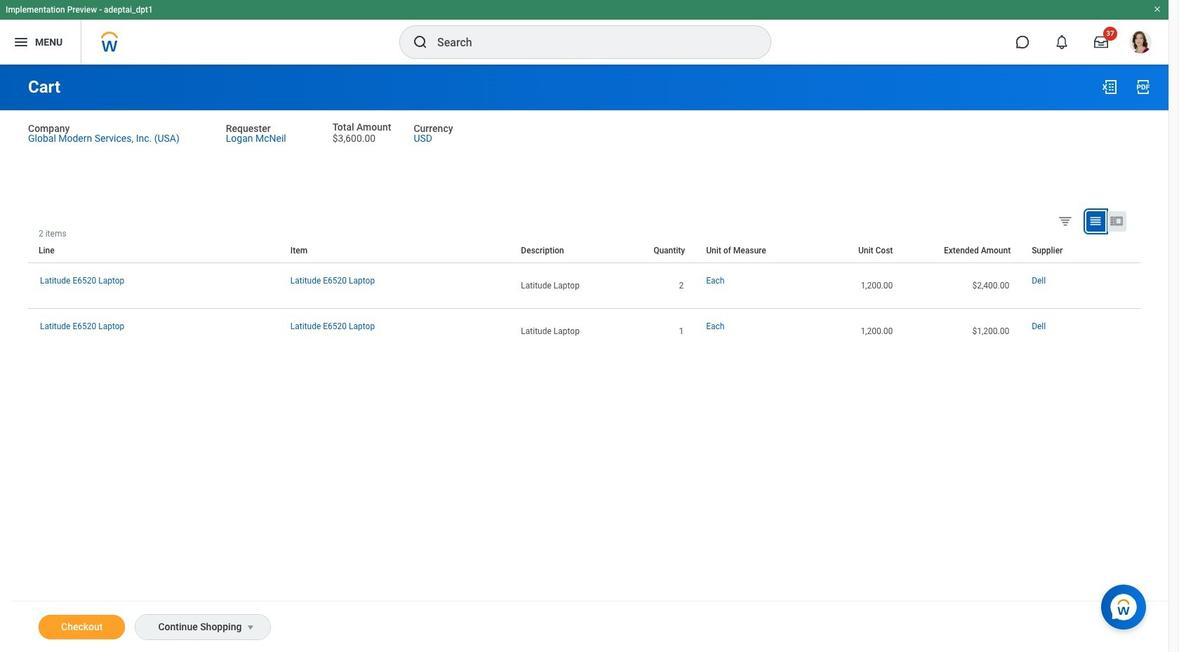 Task type: vqa. For each thing, say whether or not it's contained in the screenshot.
THE DIRECTOR, associated with Director, Recruiting Services
no



Task type: locate. For each thing, give the bounding box(es) containing it.
option group
[[1055, 211, 1137, 234]]

view printable version (pdf) image
[[1135, 79, 1152, 95]]

banner
[[0, 0, 1169, 65]]

select to filter grid data image
[[1058, 213, 1074, 228]]

notifications large image
[[1055, 35, 1069, 49]]

toolbar
[[1130, 229, 1141, 239]]

toggle to list detail view image
[[1110, 214, 1124, 228]]

main content
[[0, 65, 1169, 652]]

search image
[[412, 34, 429, 51]]

Toggle to Grid view radio
[[1087, 211, 1106, 232]]

inbox large image
[[1095, 35, 1109, 49]]

Toggle to List Detail view radio
[[1108, 211, 1127, 232]]

caret down image
[[243, 622, 259, 633]]



Task type: describe. For each thing, give the bounding box(es) containing it.
toggle to grid view image
[[1089, 214, 1103, 228]]

Search Workday  search field
[[437, 27, 742, 58]]

justify image
[[13, 34, 29, 51]]

export to excel image
[[1102, 79, 1118, 95]]

close environment banner image
[[1154, 5, 1162, 13]]

profile logan mcneil image
[[1130, 31, 1152, 56]]



